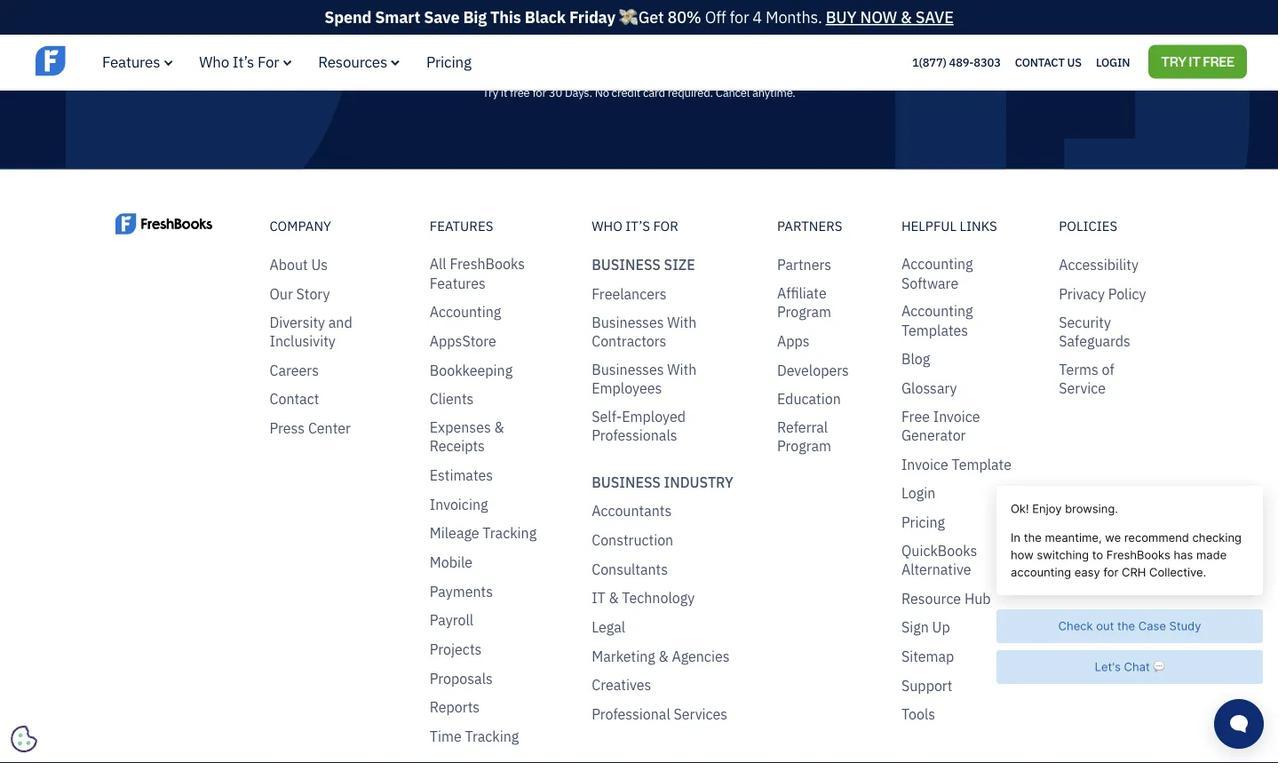 Task type: describe. For each thing, give the bounding box(es) containing it.
freshbooks
[[450, 255, 525, 273]]

months.
[[766, 7, 823, 28]]

payments link
[[430, 582, 493, 601]]

payroll link
[[430, 611, 474, 630]]

time tracking link
[[430, 727, 519, 746]]

generator
[[902, 426, 966, 445]]

referral
[[778, 418, 828, 437]]

0 horizontal spatial login
[[902, 484, 936, 503]]

our story
[[270, 285, 330, 303]]

💸
[[619, 7, 635, 28]]

appsstore link
[[430, 332, 497, 351]]

helpful links
[[902, 217, 998, 235]]

sign up
[[902, 618, 951, 637]]

1 horizontal spatial who it's for
[[592, 217, 679, 235]]

freelancers link
[[592, 285, 667, 304]]

invoicing link
[[430, 495, 488, 514]]

0 vertical spatial freshbooks logo image
[[36, 44, 173, 78]]

center
[[308, 419, 351, 437]]

try it free link
[[489, 30, 790, 78]]

1 partners from the top
[[778, 217, 843, 235]]

accounting up appsstore
[[430, 303, 501, 321]]

construction
[[592, 531, 674, 549]]

projects
[[430, 640, 482, 659]]

self-employed professionals
[[592, 407, 686, 445]]

tools link
[[902, 705, 936, 724]]

features for the features link to the top
[[102, 52, 160, 72]]

industry
[[664, 473, 734, 491]]

businesses with contractors
[[592, 313, 697, 350]]

glossary
[[902, 379, 958, 397]]

2 partners from the top
[[778, 256, 832, 274]]

free
[[647, 42, 690, 65]]

30
[[549, 84, 563, 99]]

businesses for employees
[[592, 360, 664, 379]]

quickbooks
[[902, 541, 978, 560]]

service
[[1060, 379, 1106, 397]]

projects link
[[430, 640, 482, 659]]

with for businesses with employees
[[668, 360, 697, 379]]

us for contact us
[[1068, 54, 1082, 70]]

careers
[[270, 361, 319, 379]]

for for leftmost who it's for "link"
[[258, 52, 279, 72]]

blog link
[[902, 350, 931, 369]]

consultants
[[592, 560, 668, 578]]

templates
[[902, 321, 969, 339]]

accounting for templates
[[902, 302, 974, 320]]

resource
[[902, 589, 962, 608]]

off
[[705, 7, 726, 28]]

1(877)
[[913, 54, 947, 70]]

it & technology link
[[592, 589, 695, 608]]

0 horizontal spatial who it's for link
[[199, 52, 292, 72]]

cookie preferences image
[[11, 726, 37, 753]]

inclusivity
[[270, 332, 336, 350]]

2 partners link from the top
[[778, 256, 832, 275]]

business for business size
[[592, 256, 661, 274]]

employees
[[592, 379, 662, 397]]

about us
[[270, 256, 328, 274]]

this
[[490, 7, 521, 28]]

it for free
[[1190, 53, 1201, 70]]

for for bottom who it's for "link"
[[654, 217, 679, 235]]

company link
[[270, 217, 394, 235]]

expenses & receipts
[[430, 418, 504, 456]]

1 vertical spatial who it's for link
[[592, 217, 742, 235]]

features for right the features link
[[430, 217, 494, 235]]

expenses & receipts link
[[430, 418, 557, 456]]

days.
[[565, 84, 593, 99]]

business size link
[[592, 256, 696, 275]]

employed
[[622, 407, 686, 426]]

quickbooks alternative link
[[902, 541, 1024, 579]]

marketing & agencies link
[[592, 647, 730, 666]]

careers link
[[270, 361, 319, 380]]

0 vertical spatial free
[[1204, 53, 1235, 70]]

0 vertical spatial login link
[[1097, 50, 1131, 74]]

1 vertical spatial for
[[533, 84, 547, 99]]

creatives
[[592, 676, 652, 695]]

accessibility link
[[1060, 256, 1139, 275]]

resources link
[[318, 52, 400, 72]]

our story link
[[270, 285, 330, 304]]

time
[[430, 727, 462, 746]]

contact for contact us
[[1016, 54, 1065, 70]]

1 horizontal spatial login
[[1097, 54, 1131, 70]]

reports
[[430, 698, 480, 717]]

terms
[[1060, 360, 1099, 379]]

it & technology
[[592, 589, 695, 607]]

program for referral
[[778, 437, 832, 456]]

estimates link
[[430, 466, 493, 485]]

0 vertical spatial features link
[[102, 52, 173, 72]]

1(877) 489-8303 link
[[913, 54, 1001, 70]]

referral program
[[778, 418, 832, 456]]

0 horizontal spatial who it's for
[[199, 52, 279, 72]]

pricing for left pricing link
[[427, 52, 472, 72]]

payments
[[430, 582, 493, 601]]

invoice inside free invoice generator
[[934, 407, 981, 426]]

sign up link
[[902, 618, 951, 637]]

business size
[[592, 256, 696, 274]]

no
[[595, 84, 609, 99]]

1(877) 489-8303
[[913, 54, 1001, 70]]

consultants link
[[592, 560, 668, 579]]

all freshbooks features link
[[430, 255, 557, 293]]

accounting link
[[430, 303, 501, 322]]

cancel
[[716, 84, 750, 99]]

anytime.
[[753, 84, 796, 99]]

diversity
[[270, 313, 325, 331]]

free inside free invoice generator
[[902, 407, 930, 426]]

tracking for time tracking
[[465, 727, 519, 746]]

services
[[674, 705, 728, 724]]

policy
[[1109, 285, 1147, 303]]

professional services link
[[592, 705, 728, 724]]

accounting for software
[[902, 255, 974, 273]]

businesses for contractors
[[592, 313, 664, 331]]

invoice template link
[[902, 455, 1012, 474]]

freelancers
[[592, 285, 667, 303]]

policies link
[[1060, 217, 1164, 235]]

privacy policy
[[1060, 285, 1147, 303]]

0 horizontal spatial it's
[[233, 52, 254, 72]]

& for expenses & receipts
[[495, 418, 504, 437]]

pricing for the right pricing link
[[902, 513, 946, 532]]

businesses with contractors link
[[592, 313, 742, 351]]

cookie consent banner dialog
[[13, 545, 280, 750]]

our
[[270, 285, 293, 303]]



Task type: vqa. For each thing, say whether or not it's contained in the screenshot.
Accountant
no



Task type: locate. For each thing, give the bounding box(es) containing it.
freshbooks logo image
[[36, 44, 173, 78], [115, 212, 213, 236]]

1 horizontal spatial free
[[1204, 53, 1235, 70]]

accounting
[[902, 255, 974, 273], [902, 302, 974, 320], [430, 303, 501, 321]]

us for about us
[[311, 256, 328, 274]]

1 horizontal spatial us
[[1068, 54, 1082, 70]]

2 businesses from the top
[[592, 360, 664, 379]]

free invoice generator
[[902, 407, 981, 445]]

accessibility
[[1060, 256, 1139, 274]]

0 vertical spatial it
[[1190, 53, 1201, 70]]

0 vertical spatial login
[[1097, 54, 1131, 70]]

0 vertical spatial who it's for
[[199, 52, 279, 72]]

try inside try it free link
[[1162, 53, 1187, 70]]

login link
[[1097, 50, 1131, 74], [902, 484, 936, 503]]

marketing & agencies
[[592, 647, 730, 666]]

2 program from the top
[[778, 437, 832, 456]]

clients link
[[430, 390, 474, 409]]

for left 'resources'
[[258, 52, 279, 72]]

0 horizontal spatial pricing
[[427, 52, 472, 72]]

bookkeeping link
[[430, 361, 513, 380]]

privacy policy link
[[1060, 285, 1147, 304]]

save
[[916, 7, 954, 28]]

login
[[1097, 54, 1131, 70], [902, 484, 936, 503]]

0 vertical spatial pricing
[[427, 52, 472, 72]]

& right now
[[901, 7, 912, 28]]

press center link
[[270, 419, 351, 438]]

for
[[730, 7, 749, 28], [533, 84, 547, 99]]

business for business industry
[[592, 473, 661, 491]]

features inside all freshbooks features
[[430, 274, 486, 292]]

free
[[1204, 53, 1235, 70], [902, 407, 930, 426]]

contact down careers 'link'
[[270, 390, 319, 408]]

pricing down save
[[427, 52, 472, 72]]

1 vertical spatial partners link
[[778, 256, 832, 275]]

of
[[1103, 360, 1115, 379]]

1 with from the top
[[668, 313, 697, 331]]

login down invoice template link
[[902, 484, 936, 503]]

& left agencies
[[659, 647, 669, 666]]

features link
[[102, 52, 173, 72], [430, 217, 557, 235]]

us right 8303
[[1068, 54, 1082, 70]]

businesses
[[592, 313, 664, 331], [592, 360, 664, 379]]

0 vertical spatial it's
[[233, 52, 254, 72]]

tracking right mileage
[[483, 524, 537, 543]]

0 horizontal spatial login link
[[902, 484, 936, 503]]

try it free
[[1162, 53, 1235, 70]]

489-
[[950, 54, 974, 70]]

0 horizontal spatial free
[[902, 407, 930, 426]]

business up accountants in the bottom of the page
[[592, 473, 661, 491]]

mobile
[[430, 553, 473, 572]]

&
[[901, 7, 912, 28], [495, 418, 504, 437], [609, 589, 619, 607], [659, 647, 669, 666]]

helpful links link
[[902, 217, 1024, 235]]

security safeguards
[[1060, 313, 1131, 350]]

businesses up the contractors
[[592, 313, 664, 331]]

diversity and inclusivity link
[[270, 313, 394, 351]]

program down affiliate
[[778, 303, 832, 321]]

resource hub
[[902, 589, 991, 608]]

1 horizontal spatial who it's for link
[[592, 217, 742, 235]]

0 horizontal spatial pricing link
[[427, 52, 472, 72]]

all freshbooks features
[[430, 255, 525, 292]]

education
[[778, 390, 841, 408]]

and
[[329, 313, 353, 331]]

& right expenses
[[495, 418, 504, 437]]

1 partners link from the top
[[778, 217, 866, 235]]

appsstore
[[430, 332, 497, 350]]

contact us link
[[1016, 50, 1082, 74]]

it up legal
[[592, 589, 606, 607]]

1 vertical spatial it's
[[626, 217, 650, 235]]

1 businesses from the top
[[592, 313, 664, 331]]

1 vertical spatial us
[[311, 256, 328, 274]]

1 vertical spatial with
[[668, 360, 697, 379]]

0 vertical spatial features
[[102, 52, 160, 72]]

business
[[592, 256, 661, 274], [592, 473, 661, 491]]

partners
[[778, 217, 843, 235], [778, 256, 832, 274]]

0 horizontal spatial contact
[[270, 390, 319, 408]]

apps link
[[778, 332, 810, 351]]

login link right the contact us
[[1097, 50, 1131, 74]]

1 horizontal spatial try
[[1162, 53, 1187, 70]]

terms of service link
[[1060, 360, 1164, 398]]

0 horizontal spatial for
[[258, 52, 279, 72]]

0 vertical spatial program
[[778, 303, 832, 321]]

businesses inside businesses with contractors
[[592, 313, 664, 331]]

contact us
[[1016, 54, 1082, 70]]

0 vertical spatial pricing link
[[427, 52, 472, 72]]

businesses up employees
[[592, 360, 664, 379]]

2 business from the top
[[592, 473, 661, 491]]

0 vertical spatial for
[[258, 52, 279, 72]]

login right the contact us
[[1097, 54, 1131, 70]]

1 vertical spatial contact
[[270, 390, 319, 408]]

1 horizontal spatial who
[[592, 217, 623, 235]]

try for try it free for 30 days. no credit card required. cancel anytime.
[[483, 84, 499, 99]]

pricing link
[[427, 52, 472, 72], [902, 513, 946, 532]]

1 horizontal spatial it
[[627, 42, 643, 65]]

0 vertical spatial us
[[1068, 54, 1082, 70]]

story
[[296, 285, 330, 303]]

0 vertical spatial business
[[592, 256, 661, 274]]

for left the 30
[[533, 84, 547, 99]]

& for it & technology
[[609, 589, 619, 607]]

support
[[902, 676, 953, 695]]

program down referral
[[778, 437, 832, 456]]

security
[[1060, 313, 1112, 331]]

try
[[588, 42, 624, 65]]

1 business from the top
[[592, 256, 661, 274]]

1 vertical spatial features
[[430, 217, 494, 235]]

program for affiliate
[[778, 303, 832, 321]]

0 horizontal spatial us
[[311, 256, 328, 274]]

contact link
[[270, 390, 319, 409]]

affiliate program
[[778, 284, 832, 321]]

it for free
[[501, 84, 508, 99]]

with down "businesses with contractors" link on the top of the page
[[668, 360, 697, 379]]

contact right 8303
[[1016, 54, 1065, 70]]

spend smart save big this black friday 💸 get 80% off for 4 months. buy now & save
[[325, 7, 954, 28]]

0 vertical spatial for
[[730, 7, 749, 28]]

marketing
[[592, 647, 656, 666]]

accounting inside accounting software link
[[902, 255, 974, 273]]

mileage
[[430, 524, 480, 543]]

buy now & save link
[[826, 7, 954, 28]]

0 vertical spatial businesses
[[592, 313, 664, 331]]

1 horizontal spatial pricing link
[[902, 513, 946, 532]]

1 vertical spatial invoice
[[902, 455, 949, 474]]

1 vertical spatial businesses
[[592, 360, 664, 379]]

0 vertical spatial tracking
[[483, 524, 537, 543]]

contact for contact
[[270, 390, 319, 408]]

80%
[[668, 7, 702, 28]]

1 vertical spatial tracking
[[465, 727, 519, 746]]

legal
[[592, 618, 626, 637]]

for left 4 on the right top
[[730, 7, 749, 28]]

2 with from the top
[[668, 360, 697, 379]]

time tracking
[[430, 727, 519, 746]]

us
[[1068, 54, 1082, 70], [311, 256, 328, 274]]

helpful
[[902, 217, 957, 235]]

get
[[639, 7, 664, 28]]

contact
[[1016, 54, 1065, 70], [270, 390, 319, 408]]

diversity and inclusivity
[[270, 313, 353, 350]]

0 vertical spatial partners link
[[778, 217, 866, 235]]

referral program link
[[778, 418, 866, 456]]

contractors
[[592, 332, 667, 350]]

tracking inside time tracking link
[[465, 727, 519, 746]]

& for marketing & agencies
[[659, 647, 669, 666]]

1 vertical spatial who
[[592, 217, 623, 235]]

try it free link
[[1149, 45, 1248, 79]]

resources
[[318, 52, 388, 72]]

card
[[643, 84, 666, 99]]

about us link
[[270, 256, 328, 275]]

alternative
[[902, 560, 972, 579]]

for inside "link"
[[654, 217, 679, 235]]

for up size
[[654, 217, 679, 235]]

policies
[[1060, 217, 1118, 235]]

accounting up software
[[902, 255, 974, 273]]

1 vertical spatial features link
[[430, 217, 557, 235]]

smart
[[375, 7, 420, 28]]

1 vertical spatial partners
[[778, 256, 832, 274]]

accounting up templates
[[902, 302, 974, 320]]

1 horizontal spatial pricing
[[902, 513, 946, 532]]

1 vertical spatial freshbooks logo image
[[115, 212, 213, 236]]

invoice down the generator
[[902, 455, 949, 474]]

1 vertical spatial program
[[778, 437, 832, 456]]

0 vertical spatial who
[[199, 52, 229, 72]]

& up legal
[[609, 589, 619, 607]]

1 vertical spatial free
[[902, 407, 930, 426]]

friday
[[570, 7, 616, 28]]

it inside try it free link
[[1190, 53, 1201, 70]]

businesses inside 'businesses with employees'
[[592, 360, 664, 379]]

0 vertical spatial partners
[[778, 217, 843, 235]]

tracking inside mileage tracking link
[[483, 524, 537, 543]]

1 vertical spatial it
[[501, 84, 508, 99]]

professionals
[[592, 426, 678, 445]]

pricing up "quickbooks"
[[902, 513, 946, 532]]

0 horizontal spatial it
[[592, 589, 606, 607]]

2 vertical spatial features
[[430, 274, 486, 292]]

support link
[[902, 676, 953, 695]]

accounting inside accounting templates link
[[902, 302, 974, 320]]

1 vertical spatial business
[[592, 473, 661, 491]]

spend
[[325, 7, 372, 28]]

tracking for mileage tracking
[[483, 524, 537, 543]]

business up 'freelancers'
[[592, 256, 661, 274]]

0 horizontal spatial try
[[483, 84, 499, 99]]

dialog
[[0, 0, 1279, 763]]

0 vertical spatial who it's for link
[[199, 52, 292, 72]]

expenses
[[430, 418, 491, 437]]

1 vertical spatial login
[[902, 484, 936, 503]]

creatives link
[[592, 676, 652, 695]]

it
[[627, 42, 643, 65], [592, 589, 606, 607]]

businesses with employees link
[[592, 360, 742, 398]]

0 horizontal spatial who
[[199, 52, 229, 72]]

0 vertical spatial with
[[668, 313, 697, 331]]

0 vertical spatial it
[[627, 42, 643, 65]]

1 vertical spatial pricing
[[902, 513, 946, 532]]

security safeguards link
[[1060, 313, 1164, 351]]

agencies
[[672, 647, 730, 666]]

hub
[[965, 589, 991, 608]]

& inside the expenses & receipts
[[495, 418, 504, 437]]

0 vertical spatial contact
[[1016, 54, 1065, 70]]

contact inside contact us link
[[1016, 54, 1065, 70]]

1 horizontal spatial features link
[[430, 217, 557, 235]]

with inside 'businesses with employees'
[[668, 360, 697, 379]]

1 vertical spatial login link
[[902, 484, 936, 503]]

0 horizontal spatial features link
[[102, 52, 173, 72]]

apps
[[778, 332, 810, 350]]

1 horizontal spatial for
[[730, 7, 749, 28]]

affiliate program link
[[778, 284, 866, 322]]

0 horizontal spatial for
[[533, 84, 547, 99]]

1 program from the top
[[778, 303, 832, 321]]

1 horizontal spatial for
[[654, 217, 679, 235]]

1 vertical spatial who it's for
[[592, 217, 679, 235]]

1 vertical spatial pricing link
[[902, 513, 946, 532]]

program
[[778, 303, 832, 321], [778, 437, 832, 456]]

1 horizontal spatial it
[[1190, 53, 1201, 70]]

with down size
[[668, 313, 697, 331]]

1 horizontal spatial it's
[[626, 217, 650, 235]]

pricing link up "quickbooks"
[[902, 513, 946, 532]]

technology
[[622, 589, 695, 607]]

invoice up the generator
[[934, 407, 981, 426]]

reports link
[[430, 698, 480, 717]]

pricing
[[427, 52, 472, 72], [902, 513, 946, 532]]

now
[[861, 7, 898, 28]]

0 vertical spatial invoice
[[934, 407, 981, 426]]

it right try
[[627, 42, 643, 65]]

1 vertical spatial try
[[483, 84, 499, 99]]

with inside businesses with contractors
[[668, 313, 697, 331]]

login link down invoice template link
[[902, 484, 936, 503]]

with for businesses with contractors
[[668, 313, 697, 331]]

0 horizontal spatial it
[[501, 84, 508, 99]]

professional services
[[592, 705, 728, 724]]

1 vertical spatial for
[[654, 217, 679, 235]]

0 vertical spatial try
[[1162, 53, 1187, 70]]

resource hub link
[[902, 589, 991, 608]]

1 horizontal spatial contact
[[1016, 54, 1065, 70]]

try for try it free
[[1162, 53, 1187, 70]]

1 vertical spatial it
[[592, 589, 606, 607]]

us up story at the left top of the page
[[311, 256, 328, 274]]

size
[[664, 256, 696, 274]]

1 horizontal spatial login link
[[1097, 50, 1131, 74]]

tracking right time
[[465, 727, 519, 746]]

pricing link down save
[[427, 52, 472, 72]]



